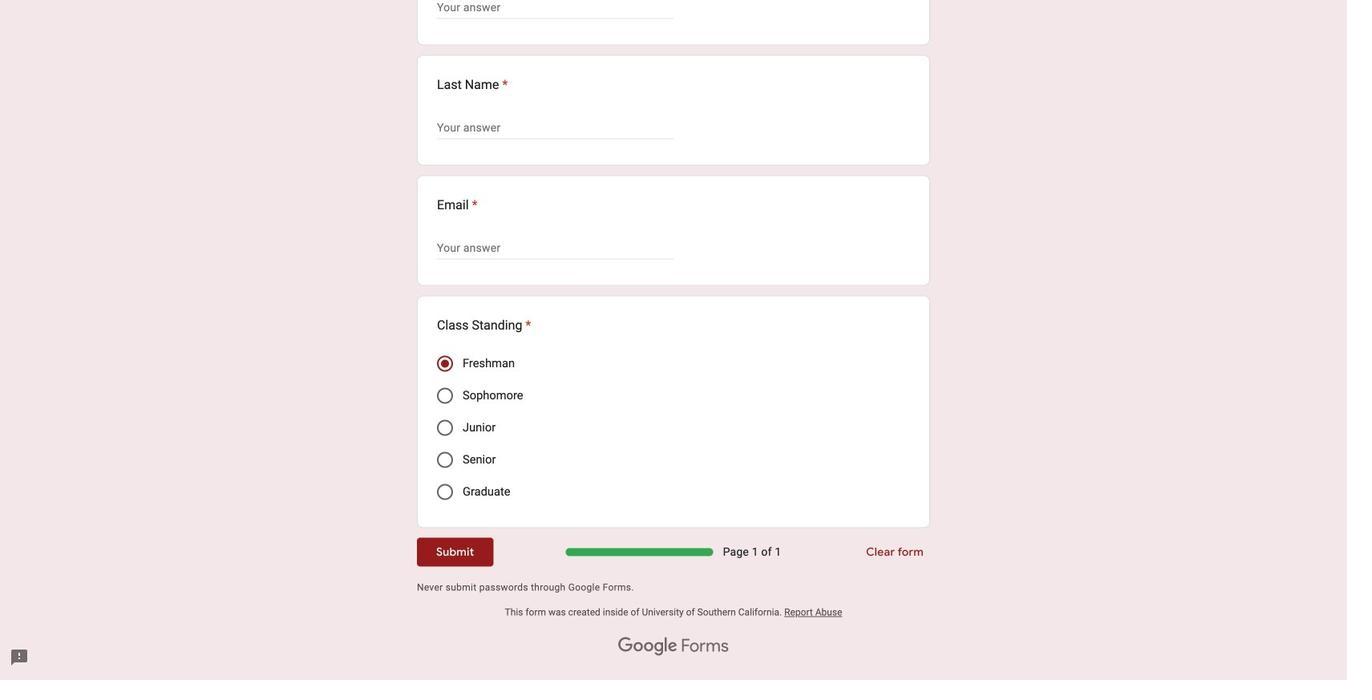 Task type: vqa. For each thing, say whether or not it's contained in the screenshot.
childrens activities radio
no



Task type: describe. For each thing, give the bounding box(es) containing it.
3 heading from the top
[[437, 316, 531, 335]]

Graduate radio
[[437, 484, 453, 500]]

sophomore image
[[437, 388, 453, 404]]

senior image
[[437, 452, 453, 468]]

Junior radio
[[437, 420, 453, 436]]

freshman image
[[441, 360, 449, 368]]

2 horizontal spatial required question element
[[522, 316, 531, 335]]



Task type: locate. For each thing, give the bounding box(es) containing it.
1 vertical spatial required question element
[[469, 195, 478, 215]]

1 heading from the top
[[437, 75, 508, 94]]

2 vertical spatial required question element
[[522, 316, 531, 335]]

0 vertical spatial required question element
[[499, 75, 508, 94]]

2 heading from the top
[[437, 195, 478, 215]]

progress bar
[[566, 548, 713, 556]]

google image
[[618, 637, 678, 656]]

0 horizontal spatial required question element
[[469, 195, 478, 215]]

1 horizontal spatial required question element
[[499, 75, 508, 94]]

None text field
[[437, 0, 674, 17]]

required question element
[[499, 75, 508, 94], [469, 195, 478, 215], [522, 316, 531, 335]]

1 vertical spatial heading
[[437, 195, 478, 215]]

list
[[417, 0, 930, 528]]

report a problem to google image
[[10, 648, 29, 667]]

None text field
[[437, 118, 674, 138], [437, 239, 674, 258], [437, 118, 674, 138], [437, 239, 674, 258]]

heading
[[437, 75, 508, 94], [437, 195, 478, 215], [437, 316, 531, 335]]

Freshman radio
[[437, 356, 453, 372]]

Senior radio
[[437, 452, 453, 468]]

junior image
[[437, 420, 453, 436]]

Sophomore radio
[[437, 388, 453, 404]]

graduate image
[[437, 484, 453, 500]]

2 vertical spatial heading
[[437, 316, 531, 335]]

0 vertical spatial heading
[[437, 75, 508, 94]]



